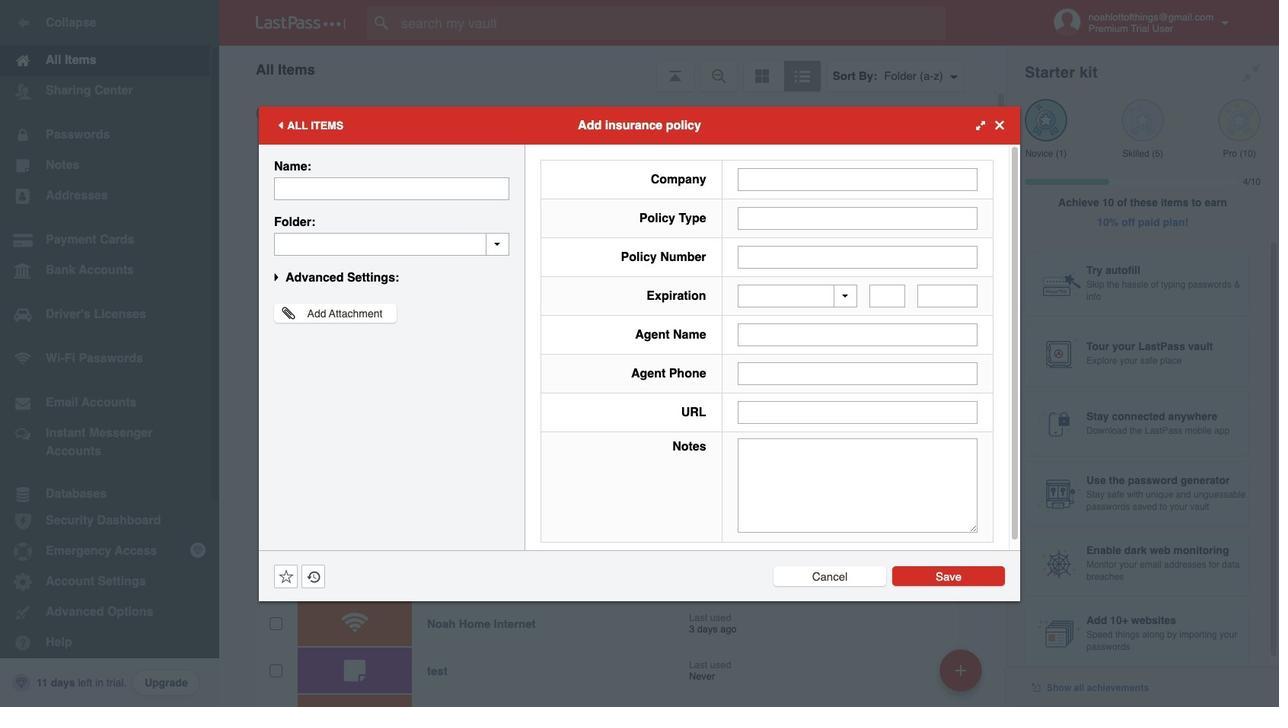 Task type: vqa. For each thing, say whether or not it's contained in the screenshot.
Main Navigation NAVIGATION
yes



Task type: describe. For each thing, give the bounding box(es) containing it.
search my vault text field
[[367, 6, 976, 40]]

new item image
[[956, 665, 967, 676]]



Task type: locate. For each thing, give the bounding box(es) containing it.
Search search field
[[367, 6, 976, 40]]

main navigation navigation
[[0, 0, 219, 708]]

dialog
[[259, 106, 1021, 601]]

new item navigation
[[935, 645, 992, 708]]

None text field
[[274, 177, 510, 200], [274, 233, 510, 256], [918, 285, 978, 308], [738, 324, 978, 347], [738, 363, 978, 385], [738, 401, 978, 424], [738, 439, 978, 533], [274, 177, 510, 200], [274, 233, 510, 256], [918, 285, 978, 308], [738, 324, 978, 347], [738, 363, 978, 385], [738, 401, 978, 424], [738, 439, 978, 533]]

None text field
[[738, 168, 978, 191], [738, 207, 978, 230], [738, 246, 978, 268], [870, 285, 906, 308], [738, 168, 978, 191], [738, 207, 978, 230], [738, 246, 978, 268], [870, 285, 906, 308]]

vault options navigation
[[219, 46, 1007, 91]]

lastpass image
[[256, 16, 346, 30]]



